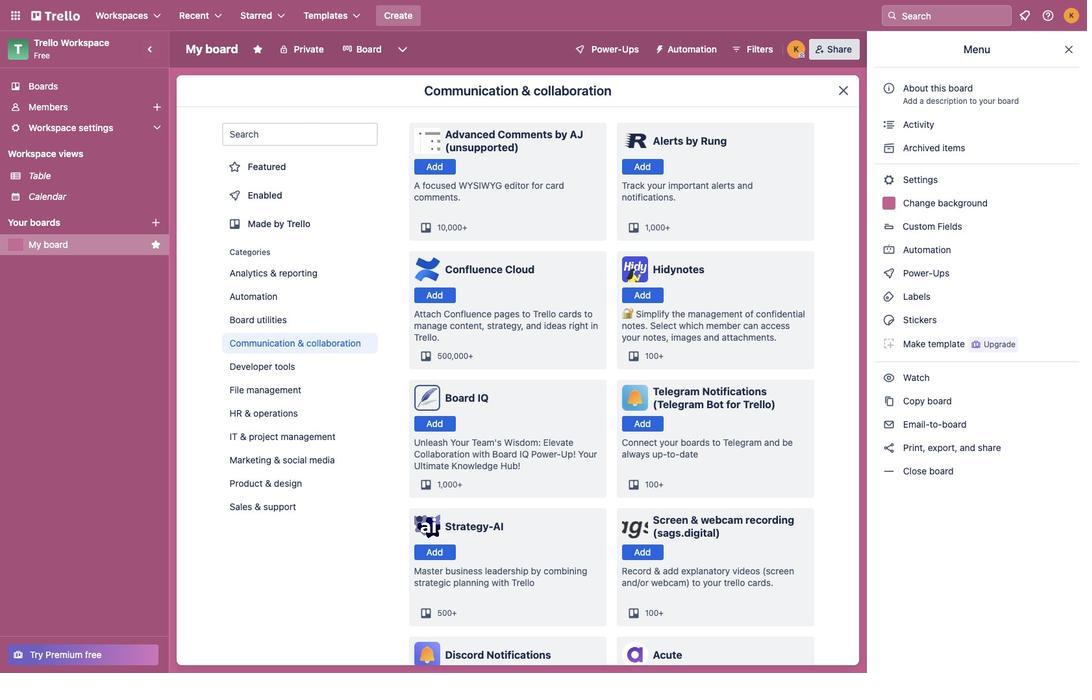 Task type: vqa. For each thing, say whether or not it's contained in the screenshot.
first sm image from the bottom
yes



Task type: describe. For each thing, give the bounding box(es) containing it.
1,000 for alerts by rung
[[645, 223, 666, 233]]

share
[[828, 44, 852, 55]]

customize views image
[[396, 43, 409, 56]]

your boards
[[8, 217, 60, 228]]

reporting
[[279, 268, 318, 279]]

board inside "link"
[[928, 396, 952, 407]]

upgrade
[[984, 340, 1016, 350]]

search image
[[888, 10, 898, 21]]

1,000 for board iq
[[438, 480, 458, 490]]

sm image for power-ups
[[883, 267, 896, 280]]

1 horizontal spatial communication
[[424, 83, 519, 98]]

& inside "record & add explanatory videos (screen and/or webcam) to your trello cards."
[[654, 566, 661, 577]]

workspace settings
[[29, 122, 113, 133]]

watch link
[[875, 368, 1080, 389]]

leadership
[[485, 566, 529, 577]]

1 100 from the top
[[645, 351, 659, 361]]

& for "it & project management" "link" on the bottom left
[[240, 431, 247, 442]]

featured link
[[222, 154, 378, 180]]

trello workspace link
[[34, 37, 109, 48]]

sm image for watch
[[883, 372, 896, 385]]

+ for screen & webcam recording (sags.digital)
[[659, 609, 664, 619]]

+ for hidynotes
[[659, 351, 664, 361]]

premium
[[46, 650, 83, 661]]

1 vertical spatial management
[[247, 385, 301, 396]]

100 for telegram
[[645, 480, 659, 490]]

email-to-board
[[901, 419, 967, 430]]

0 vertical spatial your
[[8, 217, 28, 228]]

email-to-board link
[[875, 415, 1080, 435]]

marketing
[[230, 455, 272, 466]]

power- inside power-ups link
[[904, 268, 933, 279]]

calendar link
[[29, 190, 161, 203]]

categories
[[230, 248, 271, 257]]

power- inside unleash your team's wisdom: elevate collaboration with board iq power-up! your ultimate knowledge hub!
[[532, 449, 561, 460]]

sales & support
[[230, 502, 296, 513]]

make template
[[901, 338, 965, 349]]

your inside '🔐 simplify the management of confidential notes. select which member can access your notes, images and attachments.'
[[622, 332, 641, 343]]

calendar
[[29, 191, 66, 202]]

create button
[[376, 5, 421, 26]]

templates button
[[296, 5, 369, 26]]

track
[[622, 180, 645, 191]]

stickers link
[[875, 310, 1080, 331]]

to inside about this board add a description to your board
[[970, 96, 977, 106]]

up-
[[653, 449, 667, 460]]

views
[[59, 148, 83, 159]]

+ for advanced comments by aj (unsupported)
[[463, 223, 467, 233]]

by left the rung
[[686, 135, 699, 147]]

for for trello)
[[727, 399, 741, 411]]

telegram notifications (telegram bot for trello)
[[653, 386, 776, 411]]

print,
[[904, 442, 926, 453]]

to- inside the connect your boards to telegram and be always up-to-date
[[667, 449, 680, 460]]

share
[[978, 442, 1002, 453]]

starred icon image
[[151, 240, 161, 250]]

private
[[294, 44, 324, 55]]

1 horizontal spatial your
[[451, 437, 470, 448]]

strategic
[[414, 578, 451, 589]]

filters
[[747, 44, 774, 55]]

100 + for screen
[[645, 609, 664, 619]]

& for sales & support link
[[255, 502, 261, 513]]

comments
[[498, 129, 553, 140]]

trello inside attach confluence pages to trello cards to manage content, strategy, and ideas right in trello.
[[533, 309, 556, 320]]

media
[[309, 455, 335, 466]]

workspaces button
[[88, 5, 169, 26]]

try premium free button
[[8, 645, 159, 666]]

template
[[929, 338, 965, 349]]

sm image for settings
[[883, 173, 896, 186]]

marketing & social media
[[230, 455, 335, 466]]

add for ai
[[427, 547, 443, 558]]

custom fields button
[[875, 216, 1080, 237]]

wisdom:
[[504, 437, 541, 448]]

the
[[672, 309, 686, 320]]

sales & support link
[[222, 497, 378, 518]]

up!
[[561, 449, 576, 460]]

primary element
[[0, 0, 1088, 31]]

for for card
[[532, 180, 543, 191]]

file management
[[230, 385, 301, 396]]

power- inside 'button'
[[592, 44, 622, 55]]

add for by
[[635, 161, 651, 172]]

analytics & reporting
[[230, 268, 318, 279]]

this member is an admin of this board. image
[[799, 53, 805, 58]]

add button for alerts by rung
[[622, 159, 664, 175]]

0 vertical spatial kendallparks02 (kendallparks02) image
[[1064, 8, 1080, 23]]

pages
[[494, 309, 520, 320]]

trello inside "master business leadership by combining strategic planning with trello"
[[512, 578, 535, 589]]

1,000 + for alerts by rung
[[645, 223, 671, 233]]

to up the in at the right of the page
[[585, 309, 593, 320]]

board up print, export, and share
[[943, 419, 967, 430]]

0 horizontal spatial my board
[[29, 239, 68, 250]]

recording
[[746, 515, 795, 526]]

my board inside text field
[[186, 42, 238, 56]]

collaboration
[[414, 449, 470, 460]]

0 horizontal spatial automation link
[[222, 287, 378, 307]]

trello
[[724, 578, 746, 589]]

& for marketing & social media link at the bottom left
[[274, 455, 280, 466]]

activity
[[901, 119, 935, 130]]

ai
[[493, 521, 504, 533]]

iq inside unleash your team's wisdom: elevate collaboration with board iq power-up! your ultimate knowledge hub!
[[520, 449, 529, 460]]

board down export,
[[930, 466, 954, 477]]

my board link
[[29, 238, 146, 251]]

board up description
[[949, 83, 973, 94]]

500,000 +
[[438, 351, 474, 361]]

Search text field
[[222, 123, 378, 146]]

2 horizontal spatial your
[[579, 449, 597, 460]]

your inside "record & add explanatory videos (screen and/or webcam) to your trello cards."
[[703, 578, 722, 589]]

and/or
[[622, 578, 649, 589]]

ideas
[[544, 320, 567, 331]]

Board name text field
[[179, 39, 245, 60]]

analytics & reporting link
[[222, 263, 378, 284]]

add
[[663, 566, 679, 577]]

add for iq
[[427, 418, 443, 429]]

1 vertical spatial collaboration
[[307, 338, 361, 349]]

combining
[[544, 566, 588, 577]]

filters button
[[728, 39, 778, 60]]

business
[[446, 566, 483, 577]]

& up comments
[[522, 83, 531, 98]]

a
[[920, 96, 924, 106]]

content,
[[450, 320, 485, 331]]

webcam)
[[651, 578, 690, 589]]

comments.
[[414, 192, 461, 203]]

menu
[[964, 44, 991, 55]]

hr & operations link
[[222, 403, 378, 424]]

file management link
[[222, 380, 378, 401]]

notes,
[[643, 332, 669, 343]]

hub!
[[501, 461, 521, 472]]

board inside unleash your team's wisdom: elevate collaboration with board iq power-up! your ultimate knowledge hub!
[[493, 449, 517, 460]]

close board link
[[875, 461, 1080, 482]]

alerts
[[653, 135, 684, 147]]

create
[[384, 10, 413, 21]]

0 vertical spatial confluence
[[445, 264, 503, 275]]

print, export, and share
[[901, 442, 1002, 453]]

and left share
[[960, 442, 976, 453]]

sm image for make template
[[883, 337, 896, 350]]

screen & webcam recording (sags.digital)
[[653, 515, 795, 539]]

add for notifications
[[635, 418, 651, 429]]

trello inside made by trello link
[[287, 218, 311, 229]]

by inside "master business leadership by combining strategic planning with trello"
[[531, 566, 541, 577]]

1 vertical spatial automation
[[901, 244, 952, 255]]

project
[[249, 431, 278, 442]]

boards inside the connect your boards to telegram and be always up-to-date
[[681, 437, 710, 448]]

100 + for telegram
[[645, 480, 664, 490]]

add for &
[[635, 547, 651, 558]]

+ for alerts by rung
[[666, 223, 671, 233]]

telegram inside the connect your boards to telegram and be always up-to-date
[[723, 437, 762, 448]]

+ for confluence cloud
[[469, 351, 474, 361]]

trello inside "trello workspace free"
[[34, 37, 58, 48]]

access
[[761, 320, 790, 331]]

upgrade button
[[969, 337, 1019, 353]]

add button for board iq
[[414, 416, 456, 432]]

ultimate
[[414, 461, 449, 472]]

custom fields
[[903, 221, 963, 232]]

members link
[[0, 97, 169, 118]]

power-ups inside 'button'
[[592, 44, 639, 55]]

sm image for automation
[[883, 244, 896, 257]]

+ for telegram notifications (telegram bot for trello)
[[659, 480, 664, 490]]

ups inside power-ups link
[[933, 268, 950, 279]]

in
[[591, 320, 598, 331]]

always
[[622, 449, 650, 460]]

with inside "master business leadership by combining strategic planning with trello"
[[492, 578, 509, 589]]

sm image for email-to-board
[[883, 418, 896, 431]]

add button for hidynotes
[[622, 288, 664, 303]]

tools
[[275, 361, 295, 372]]

sm image for close board
[[883, 465, 896, 478]]

notifications for discord
[[487, 650, 551, 661]]

& for communication & collaboration link
[[298, 338, 304, 349]]

add button for telegram notifications (telegram bot for trello)
[[622, 416, 664, 432]]

add button for advanced comments by aj (unsupported)
[[414, 159, 456, 175]]

copy
[[904, 396, 925, 407]]

board utilities
[[230, 314, 287, 326]]

telegram inside telegram notifications (telegram bot for trello)
[[653, 386, 700, 398]]

add inside about this board add a description to your board
[[903, 96, 918, 106]]

activity link
[[875, 114, 1080, 135]]

1 horizontal spatial power-ups
[[901, 268, 953, 279]]

sm image for archived items
[[883, 142, 896, 155]]

your inside about this board add a description to your board
[[980, 96, 996, 106]]

to right pages
[[522, 309, 531, 320]]

my inside text field
[[186, 42, 203, 56]]

& for analytics & reporting link
[[270, 268, 277, 279]]

master business leadership by combining strategic planning with trello
[[414, 566, 588, 589]]

table link
[[29, 170, 161, 183]]

developer tools link
[[222, 357, 378, 377]]

custom
[[903, 221, 936, 232]]



Task type: locate. For each thing, give the bounding box(es) containing it.
6 sm image from the top
[[883, 465, 896, 478]]

print, export, and share link
[[875, 438, 1080, 459]]

& for hr & operations link
[[245, 408, 251, 419]]

+ for board iq
[[458, 480, 463, 490]]

made by trello
[[248, 218, 311, 229]]

add button for confluence cloud
[[414, 288, 456, 303]]

+ down a focused wysiwyg editor for card comments.
[[463, 223, 467, 233]]

collaboration down board utilities link
[[307, 338, 361, 349]]

sales
[[230, 502, 252, 513]]

sm image inside labels link
[[883, 290, 896, 303]]

with down team's
[[473, 449, 490, 460]]

1 vertical spatial boards
[[681, 437, 710, 448]]

trello down enabled link
[[287, 218, 311, 229]]

connect
[[622, 437, 658, 448]]

1 horizontal spatial telegram
[[723, 437, 762, 448]]

hr & operations
[[230, 408, 298, 419]]

a
[[414, 180, 420, 191]]

bot
[[707, 399, 724, 411]]

board up activity link in the right top of the page
[[998, 96, 1019, 106]]

sm image inside settings link
[[883, 173, 896, 186]]

notifications inside telegram notifications (telegram bot for trello)
[[703, 386, 767, 398]]

your
[[8, 217, 28, 228], [451, 437, 470, 448], [579, 449, 597, 460]]

2 vertical spatial automation
[[230, 291, 278, 302]]

automation link up power-ups link
[[875, 240, 1080, 261]]

ups left the automation button at the top right
[[622, 44, 639, 55]]

management for the
[[688, 309, 743, 320]]

management inside "link"
[[281, 431, 336, 442]]

sm image inside archived items link
[[883, 142, 896, 155]]

add for cloud
[[427, 290, 443, 301]]

& right analytics
[[270, 268, 277, 279]]

it
[[230, 431, 238, 442]]

your boards with 1 items element
[[8, 215, 131, 231]]

0 vertical spatial ups
[[622, 44, 639, 55]]

0 vertical spatial with
[[473, 449, 490, 460]]

export,
[[928, 442, 958, 453]]

4 sm image from the top
[[883, 290, 896, 303]]

🔐 simplify the management of confidential notes. select which member can access your notes, images and attachments.
[[622, 309, 805, 343]]

trello
[[34, 37, 58, 48], [287, 218, 311, 229], [533, 309, 556, 320], [512, 578, 535, 589]]

workspace down back to home image
[[61, 37, 109, 48]]

alerts by rung
[[653, 135, 727, 147]]

2 100 from the top
[[645, 480, 659, 490]]

Search field
[[898, 6, 1012, 25]]

with down leadership
[[492, 578, 509, 589]]

boards up 'date' at the bottom
[[681, 437, 710, 448]]

stickers
[[901, 314, 937, 326]]

connect your boards to telegram and be always up-to-date
[[622, 437, 793, 460]]

sm image inside stickers link
[[883, 314, 896, 327]]

your down the notes.
[[622, 332, 641, 343]]

1 vertical spatial 1,000
[[438, 480, 458, 490]]

1 vertical spatial ups
[[933, 268, 950, 279]]

by right made
[[274, 218, 284, 229]]

workspace for settings
[[29, 122, 76, 133]]

editor
[[505, 180, 529, 191]]

1 horizontal spatial ups
[[933, 268, 950, 279]]

and inside the connect your boards to telegram and be always up-to-date
[[765, 437, 780, 448]]

1 horizontal spatial iq
[[520, 449, 529, 460]]

100 + down notes,
[[645, 351, 664, 361]]

2 vertical spatial power-
[[532, 449, 561, 460]]

0 vertical spatial automation link
[[875, 240, 1080, 261]]

sm image inside watch link
[[883, 372, 896, 385]]

0 horizontal spatial power-
[[532, 449, 561, 460]]

0 vertical spatial automation
[[668, 44, 717, 55]]

sm image left settings
[[883, 173, 896, 186]]

communication & collaboration link
[[222, 333, 378, 354]]

boards inside your boards with 1 items element
[[30, 217, 60, 228]]

my down the your boards
[[29, 239, 41, 250]]

sm image inside the automation button
[[650, 39, 668, 57]]

0 vertical spatial communication & collaboration
[[424, 83, 612, 98]]

board up hub!
[[493, 449, 517, 460]]

sm image
[[883, 118, 896, 131], [883, 142, 896, 155], [883, 173, 896, 186], [883, 290, 896, 303], [883, 418, 896, 431], [883, 465, 896, 478]]

0 horizontal spatial your
[[8, 217, 28, 228]]

sm image left "archived"
[[883, 142, 896, 155]]

add button for strategy-ai
[[414, 545, 456, 561]]

board utilities link
[[222, 310, 378, 331]]

board inside text field
[[205, 42, 238, 56]]

+ for strategy-ai
[[452, 609, 457, 619]]

add up track at top
[[635, 161, 651, 172]]

email-
[[904, 419, 930, 430]]

0 notifications image
[[1017, 8, 1033, 23]]

1 vertical spatial communication & collaboration
[[230, 338, 361, 349]]

1 vertical spatial 100 +
[[645, 480, 664, 490]]

1 vertical spatial communication
[[230, 338, 295, 349]]

sm image for labels
[[883, 290, 896, 303]]

board down 500,000 +
[[445, 392, 475, 404]]

+ down knowledge
[[458, 480, 463, 490]]

2 100 + from the top
[[645, 480, 664, 490]]

1 horizontal spatial boards
[[681, 437, 710, 448]]

by inside advanced comments by aj (unsupported)
[[555, 129, 568, 140]]

workspace views
[[8, 148, 83, 159]]

ups inside the power-ups 'button'
[[622, 44, 639, 55]]

recent button
[[171, 5, 230, 26]]

0 vertical spatial to-
[[930, 419, 943, 430]]

1 horizontal spatial 1,000 +
[[645, 223, 671, 233]]

confluence
[[445, 264, 503, 275], [444, 309, 492, 320]]

boards
[[30, 217, 60, 228], [681, 437, 710, 448]]

1 horizontal spatial collaboration
[[534, 83, 612, 98]]

sm image inside print, export, and share link
[[883, 442, 896, 455]]

to inside "record & add explanatory videos (screen and/or webcam) to your trello cards."
[[692, 578, 701, 589]]

for left the card
[[532, 180, 543, 191]]

1 sm image from the top
[[883, 118, 896, 131]]

planning
[[454, 578, 489, 589]]

sm image inside power-ups link
[[883, 267, 896, 280]]

0 horizontal spatial my
[[29, 239, 41, 250]]

labels link
[[875, 287, 1080, 307]]

1 horizontal spatial my
[[186, 42, 203, 56]]

1 horizontal spatial 1,000
[[645, 223, 666, 233]]

& down board utilities link
[[298, 338, 304, 349]]

automation button
[[650, 39, 725, 60]]

member
[[706, 320, 741, 331]]

notifications
[[703, 386, 767, 398], [487, 650, 551, 661]]

unleash
[[414, 437, 448, 448]]

10,000
[[438, 223, 463, 233]]

2 vertical spatial management
[[281, 431, 336, 442]]

0 horizontal spatial collaboration
[[307, 338, 361, 349]]

1 vertical spatial confluence
[[444, 309, 492, 320]]

1 vertical spatial power-ups
[[901, 268, 953, 279]]

featured
[[248, 161, 286, 172]]

t
[[14, 42, 22, 57]]

which
[[679, 320, 704, 331]]

add button up 'connect'
[[622, 416, 664, 432]]

0 horizontal spatial boards
[[30, 217, 60, 228]]

my board
[[186, 42, 238, 56], [29, 239, 68, 250]]

file
[[230, 385, 244, 396]]

0 horizontal spatial ups
[[622, 44, 639, 55]]

made
[[248, 218, 272, 229]]

3 sm image from the top
[[883, 173, 896, 186]]

power-ups button
[[566, 39, 647, 60]]

with inside unleash your team's wisdom: elevate collaboration with board iq power-up! your ultimate knowledge hub!
[[473, 449, 490, 460]]

0 horizontal spatial communication & collaboration
[[230, 338, 361, 349]]

& left social
[[274, 455, 280, 466]]

add up attach at the left top
[[427, 290, 443, 301]]

notifications for telegram
[[703, 386, 767, 398]]

telegram
[[653, 386, 700, 398], [723, 437, 762, 448]]

and down member
[[704, 332, 720, 343]]

1 vertical spatial my board
[[29, 239, 68, 250]]

add button for screen & webcam recording (sags.digital)
[[622, 545, 664, 561]]

& right sales
[[255, 502, 261, 513]]

add
[[903, 96, 918, 106], [427, 161, 443, 172], [635, 161, 651, 172], [427, 290, 443, 301], [635, 290, 651, 301], [427, 418, 443, 429], [635, 418, 651, 429], [427, 547, 443, 558], [635, 547, 651, 558]]

& up (sags.digital)
[[691, 515, 699, 526]]

0 horizontal spatial 1,000 +
[[438, 480, 463, 490]]

trello up ideas
[[533, 309, 556, 320]]

0 vertical spatial for
[[532, 180, 543, 191]]

1 vertical spatial to-
[[667, 449, 680, 460]]

2 vertical spatial workspace
[[8, 148, 56, 159]]

100 + down 'webcam)'
[[645, 609, 664, 619]]

strategy-ai
[[445, 521, 504, 533]]

by right leadership
[[531, 566, 541, 577]]

trello down leadership
[[512, 578, 535, 589]]

1,000 + for board iq
[[438, 480, 463, 490]]

for inside a focused wysiwyg editor for card comments.
[[532, 180, 543, 191]]

& left add
[[654, 566, 661, 577]]

0 horizontal spatial power-ups
[[592, 44, 639, 55]]

notifications up bot
[[703, 386, 767, 398]]

simplify
[[636, 309, 670, 320]]

sm image inside activity link
[[883, 118, 896, 131]]

telegram down trello)
[[723, 437, 762, 448]]

2 vertical spatial your
[[579, 449, 597, 460]]

& right hr
[[245, 408, 251, 419]]

1 vertical spatial with
[[492, 578, 509, 589]]

sm image left the labels
[[883, 290, 896, 303]]

trello)
[[743, 399, 776, 411]]

record
[[622, 566, 652, 577]]

workspace for views
[[8, 148, 56, 159]]

close board
[[901, 466, 954, 477]]

0 vertical spatial 1,000
[[645, 223, 666, 233]]

1 horizontal spatial automation
[[668, 44, 717, 55]]

analytics
[[230, 268, 268, 279]]

ups up labels link
[[933, 268, 950, 279]]

2 vertical spatial 100
[[645, 609, 659, 619]]

0 vertical spatial iq
[[478, 392, 489, 404]]

0 vertical spatial power-
[[592, 44, 622, 55]]

star or unstar board image
[[253, 44, 263, 55]]

iq down wisdom:
[[520, 449, 529, 460]]

communication & collaboration up comments
[[424, 83, 612, 98]]

add up "focused"
[[427, 161, 443, 172]]

starred
[[240, 10, 272, 21]]

2 sm image from the top
[[883, 142, 896, 155]]

0 vertical spatial workspace
[[61, 37, 109, 48]]

1 vertical spatial power-
[[904, 268, 933, 279]]

starred button
[[233, 5, 293, 26]]

board down your boards with 1 items element
[[44, 239, 68, 250]]

& inside screen & webcam recording (sags.digital)
[[691, 515, 699, 526]]

1 vertical spatial for
[[727, 399, 741, 411]]

100
[[645, 351, 659, 361], [645, 480, 659, 490], [645, 609, 659, 619]]

0 vertical spatial 100 +
[[645, 351, 664, 361]]

0 vertical spatial communication
[[424, 83, 519, 98]]

alerts
[[712, 180, 735, 191]]

your up activity link in the right top of the page
[[980, 96, 996, 106]]

notifications right discord
[[487, 650, 551, 661]]

1 vertical spatial your
[[451, 437, 470, 448]]

and right alerts
[[738, 180, 753, 191]]

about
[[904, 83, 929, 94]]

management up member
[[688, 309, 743, 320]]

0 vertical spatial 100
[[645, 351, 659, 361]]

communication up developer tools
[[230, 338, 295, 349]]

0 vertical spatial my board
[[186, 42, 238, 56]]

telegram up (telegram on the bottom right
[[653, 386, 700, 398]]

1 horizontal spatial to-
[[930, 419, 943, 430]]

confluence inside attach confluence pages to trello cards to manage content, strategy, and ideas right in trello.
[[444, 309, 492, 320]]

fields
[[938, 221, 963, 232]]

0 horizontal spatial 1,000
[[438, 480, 458, 490]]

and inside track your important alerts and notifications.
[[738, 180, 753, 191]]

workspace navigation collapse icon image
[[142, 40, 160, 58]]

0 vertical spatial my
[[186, 42, 203, 56]]

board for board utilities
[[230, 314, 254, 326]]

sm image for activity
[[883, 118, 896, 131]]

right
[[569, 320, 589, 331]]

be
[[783, 437, 793, 448]]

and
[[738, 180, 753, 191], [526, 320, 542, 331], [704, 332, 720, 343], [765, 437, 780, 448], [960, 442, 976, 453]]

developer
[[230, 361, 272, 372]]

workspace inside dropdown button
[[29, 122, 76, 133]]

kendallparks02 (kendallparks02) image right filters
[[787, 40, 805, 58]]

0 horizontal spatial to-
[[667, 449, 680, 460]]

sm image left close
[[883, 465, 896, 478]]

0 vertical spatial telegram
[[653, 386, 700, 398]]

1 horizontal spatial notifications
[[703, 386, 767, 398]]

sm image inside copy board "link"
[[883, 395, 896, 408]]

100 for screen
[[645, 609, 659, 619]]

1,000 + down notifications.
[[645, 223, 671, 233]]

0 horizontal spatial kendallparks02 (kendallparks02) image
[[787, 40, 805, 58]]

recent
[[179, 10, 209, 21]]

1 vertical spatial telegram
[[723, 437, 762, 448]]

100 down and/or
[[645, 609, 659, 619]]

1 vertical spatial 1,000 +
[[438, 480, 463, 490]]

back to home image
[[31, 5, 80, 26]]

workspaces
[[96, 10, 148, 21]]

sm image inside email-to-board link
[[883, 418, 896, 431]]

confluence left cloud at the left top
[[445, 264, 503, 275]]

add up 'connect'
[[635, 418, 651, 429]]

workspace down members
[[29, 122, 76, 133]]

0 horizontal spatial with
[[473, 449, 490, 460]]

sm image left email-
[[883, 418, 896, 431]]

t link
[[8, 39, 29, 60]]

workspace inside "trello workspace free"
[[61, 37, 109, 48]]

1 vertical spatial iq
[[520, 449, 529, 460]]

sm image left activity
[[883, 118, 896, 131]]

(unsupported)
[[445, 142, 519, 153]]

0 horizontal spatial for
[[532, 180, 543, 191]]

for right bot
[[727, 399, 741, 411]]

automation inside the automation button
[[668, 44, 717, 55]]

advanced comments by aj (unsupported)
[[445, 129, 584, 153]]

sm image for print, export, and share
[[883, 442, 896, 455]]

manage
[[414, 320, 448, 331]]

0 vertical spatial management
[[688, 309, 743, 320]]

to down bot
[[713, 437, 721, 448]]

management down hr & operations link
[[281, 431, 336, 442]]

0 horizontal spatial notifications
[[487, 650, 551, 661]]

1 horizontal spatial kendallparks02 (kendallparks02) image
[[1064, 8, 1080, 23]]

board for board
[[357, 44, 382, 55]]

add up the record
[[635, 547, 651, 558]]

3 100 + from the top
[[645, 609, 664, 619]]

+ down notifications.
[[666, 223, 671, 233]]

& inside "link"
[[240, 431, 247, 442]]

1 vertical spatial notifications
[[487, 650, 551, 661]]

notifications.
[[622, 192, 676, 203]]

add up 'master'
[[427, 547, 443, 558]]

background
[[938, 198, 988, 209]]

open information menu image
[[1042, 9, 1055, 22]]

add button up the record
[[622, 545, 664, 561]]

management up operations
[[247, 385, 301, 396]]

1 vertical spatial my
[[29, 239, 41, 250]]

master
[[414, 566, 443, 577]]

+ down notes,
[[659, 351, 664, 361]]

communication & collaboration down board utilities link
[[230, 338, 361, 349]]

5 sm image from the top
[[883, 418, 896, 431]]

1,000 + down "ultimate" at the bottom left of the page
[[438, 480, 463, 490]]

automation up board utilities
[[230, 291, 278, 302]]

sm image for copy board
[[883, 395, 896, 408]]

your up up-
[[660, 437, 679, 448]]

management for project
[[281, 431, 336, 442]]

0 horizontal spatial iq
[[478, 392, 489, 404]]

your inside the connect your boards to telegram and be always up-to-date
[[660, 437, 679, 448]]

to- right always
[[667, 449, 680, 460]]

communication
[[424, 83, 519, 98], [230, 338, 295, 349]]

card
[[546, 180, 565, 191]]

copy board
[[901, 396, 952, 407]]

add button up 'unleash'
[[414, 416, 456, 432]]

add up 'unleash'
[[427, 418, 443, 429]]

1 vertical spatial automation link
[[222, 287, 378, 307]]

for inside telegram notifications (telegram bot for trello)
[[727, 399, 741, 411]]

board iq
[[445, 392, 489, 404]]

try
[[30, 650, 43, 661]]

management inside '🔐 simplify the management of confidential notes. select which member can access your notes, images and attachments.'
[[688, 309, 743, 320]]

1 horizontal spatial power-
[[592, 44, 622, 55]]

to inside the connect your boards to telegram and be always up-to-date
[[713, 437, 721, 448]]

trello.
[[414, 332, 440, 343]]

by left aj on the top
[[555, 129, 568, 140]]

add board image
[[151, 218, 161, 228]]

0 vertical spatial collaboration
[[534, 83, 612, 98]]

1 100 + from the top
[[645, 351, 664, 361]]

members
[[29, 101, 68, 112]]

labels
[[901, 291, 931, 302]]

1 vertical spatial workspace
[[29, 122, 76, 133]]

1 vertical spatial kendallparks02 (kendallparks02) image
[[787, 40, 805, 58]]

2 horizontal spatial power-
[[904, 268, 933, 279]]

+ down content,
[[469, 351, 474, 361]]

add up simplify on the right top
[[635, 290, 651, 301]]

to- up export,
[[930, 419, 943, 430]]

sm image
[[650, 39, 668, 57], [883, 244, 896, 257], [883, 267, 896, 280], [883, 314, 896, 327], [883, 337, 896, 350], [883, 372, 896, 385], [883, 395, 896, 408], [883, 442, 896, 455]]

iq up team's
[[478, 392, 489, 404]]

add button up "focused"
[[414, 159, 456, 175]]

100 + down up-
[[645, 480, 664, 490]]

board link
[[334, 39, 390, 60]]

+ down up-
[[659, 480, 664, 490]]

board left customize views icon
[[357, 44, 382, 55]]

sm image inside close board link
[[883, 465, 896, 478]]

enabled link
[[222, 183, 378, 209]]

1 horizontal spatial communication & collaboration
[[424, 83, 612, 98]]

0 vertical spatial power-ups
[[592, 44, 639, 55]]

3 100 from the top
[[645, 609, 659, 619]]

and inside '🔐 simplify the management of confidential notes. select which member can access your notes, images and attachments.'
[[704, 332, 720, 343]]

product
[[230, 478, 263, 489]]

hidynotes
[[653, 264, 705, 275]]

and inside attach confluence pages to trello cards to manage content, strategy, and ideas right in trello.
[[526, 320, 542, 331]]

it & project management link
[[222, 427, 378, 448]]

1 horizontal spatial with
[[492, 578, 509, 589]]

0 horizontal spatial automation
[[230, 291, 278, 302]]

& for product & design link
[[265, 478, 272, 489]]

kendallparks02 (kendallparks02) image
[[1064, 8, 1080, 23], [787, 40, 805, 58]]

collaboration up aj on the top
[[534, 83, 612, 98]]

workspace up table
[[8, 148, 56, 159]]

add button up track at top
[[622, 159, 664, 175]]

1,000 down "ultimate" at the bottom left of the page
[[438, 480, 458, 490]]

2 vertical spatial 100 +
[[645, 609, 664, 619]]

communication up advanced
[[424, 83, 519, 98]]

& left design
[[265, 478, 272, 489]]

add for comments
[[427, 161, 443, 172]]

your inside track your important alerts and notifications.
[[648, 180, 666, 191]]

1 horizontal spatial automation link
[[875, 240, 1080, 261]]

your down the 'explanatory'
[[703, 578, 722, 589]]

& right it
[[240, 431, 247, 442]]

board for board iq
[[445, 392, 475, 404]]

0 horizontal spatial telegram
[[653, 386, 700, 398]]

confluence cloud
[[445, 264, 535, 275]]

confluence up content,
[[444, 309, 492, 320]]

board up email-to-board on the bottom right of page
[[928, 396, 952, 407]]

1 horizontal spatial my board
[[186, 42, 238, 56]]

table
[[29, 170, 51, 181]]

2 horizontal spatial automation
[[901, 244, 952, 255]]

about this board add a description to your board
[[903, 83, 1019, 106]]

automation down custom fields
[[901, 244, 952, 255]]

0 vertical spatial notifications
[[703, 386, 767, 398]]

my board down the your boards
[[29, 239, 68, 250]]

trello up free on the top left of page
[[34, 37, 58, 48]]

add button up attach at the left top
[[414, 288, 456, 303]]

sm image for stickers
[[883, 314, 896, 327]]

1 vertical spatial 100
[[645, 480, 659, 490]]



